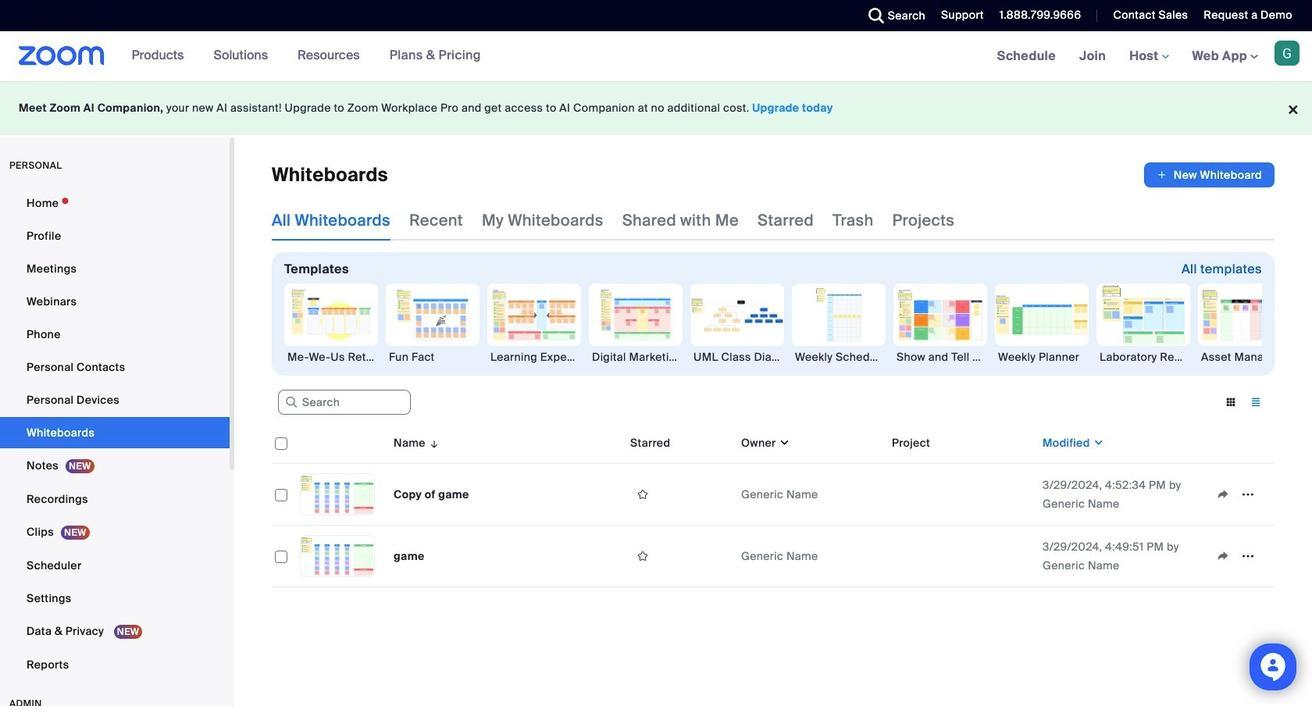 Task type: locate. For each thing, give the bounding box(es) containing it.
laboratory report element
[[1097, 349, 1190, 365]]

arrow down image
[[426, 434, 440, 452]]

cell
[[886, 464, 1037, 526], [886, 526, 1037, 587]]

1 cell from the top
[[886, 464, 1037, 526]]

application
[[1144, 162, 1275, 187], [272, 423, 1275, 587], [630, 483, 729, 506], [1211, 483, 1269, 506], [630, 544, 729, 568], [1211, 544, 1269, 568]]

more options for copy of game image
[[1236, 487, 1261, 501]]

footer
[[0, 81, 1312, 135]]

product information navigation
[[120, 31, 493, 81]]

2 cell from the top
[[886, 526, 1037, 587]]

add image
[[1157, 167, 1168, 183]]

share image for "more options for game" image
[[1211, 549, 1236, 563]]

zoom logo image
[[19, 46, 104, 66]]

1 share image from the top
[[1211, 487, 1236, 501]]

0 vertical spatial share image
[[1211, 487, 1236, 501]]

banner
[[0, 31, 1312, 82]]

2 share image from the top
[[1211, 549, 1236, 563]]

grid mode, not selected image
[[1219, 395, 1244, 409]]

share image
[[1211, 487, 1236, 501], [1211, 549, 1236, 563]]

down image
[[1090, 435, 1105, 451]]

share image down "more options for copy of game" image
[[1211, 549, 1236, 563]]

1 vertical spatial share image
[[1211, 549, 1236, 563]]

fun fact element
[[386, 349, 480, 365]]

copy of game element
[[394, 487, 469, 501]]

more options for game image
[[1236, 549, 1261, 563]]

learning experience canvas element
[[487, 349, 581, 365]]

profile picture image
[[1275, 41, 1300, 66]]

share image up "more options for game" image
[[1211, 487, 1236, 501]]



Task type: describe. For each thing, give the bounding box(es) containing it.
digital marketing canvas element
[[589, 349, 683, 365]]

me-we-us retrospective element
[[284, 349, 378, 365]]

game element
[[394, 549, 425, 563]]

personal menu menu
[[0, 187, 230, 682]]

tabs of all whiteboard page tab list
[[272, 200, 955, 241]]

Search text field
[[278, 390, 411, 415]]

cell for share icon corresponding to "more options for game" image
[[886, 526, 1037, 587]]

uml class diagram element
[[690, 349, 784, 365]]

cell for share icon associated with "more options for copy of game" image
[[886, 464, 1037, 526]]

asset management element
[[1198, 349, 1292, 365]]

share image for "more options for copy of game" image
[[1211, 487, 1236, 501]]

list mode, selected image
[[1244, 395, 1269, 409]]

weekly schedule element
[[792, 349, 886, 365]]

show and tell with a twist element
[[894, 349, 987, 365]]

thumbnail of game image
[[301, 536, 374, 576]]

thumbnail of copy of game image
[[301, 474, 374, 515]]

meetings navigation
[[985, 31, 1312, 82]]

weekly planner element
[[995, 349, 1089, 365]]



Task type: vqa. For each thing, say whether or not it's contained in the screenshot.
Show and Tell with a Twist element
yes



